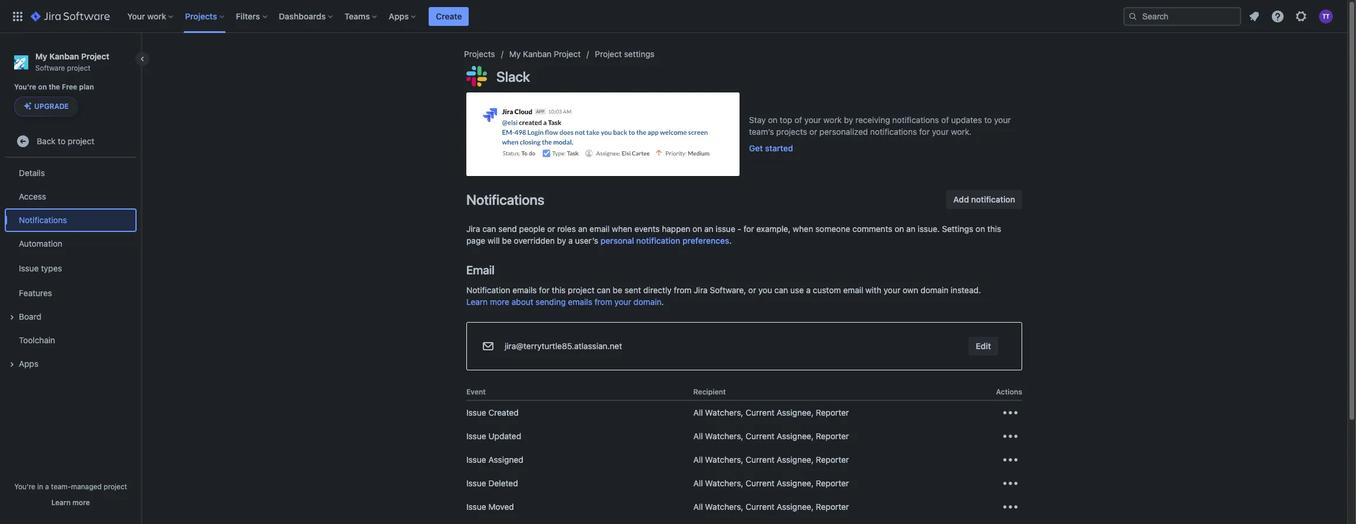Task type: locate. For each thing, give the bounding box(es) containing it.
custom
[[813, 285, 841, 295]]

notifications right receiving
[[893, 115, 940, 125]]

all watchers, current assignee, reporter for issue deleted
[[694, 478, 849, 488]]

get
[[749, 143, 763, 153]]

1 horizontal spatial notification
[[972, 195, 1016, 205]]

jira software image
[[31, 9, 110, 23], [31, 9, 110, 23]]

a right use
[[807, 285, 811, 295]]

projects for projects dropdown button
[[185, 11, 217, 21]]

notification actions image for assigned
[[1002, 450, 1020, 469]]

or right the projects
[[810, 127, 818, 137]]

notification inside button
[[972, 195, 1016, 205]]

issue updated
[[467, 431, 521, 441]]

0 horizontal spatial learn
[[51, 498, 71, 507]]

top
[[780, 115, 793, 125]]

apps
[[389, 11, 409, 21], [19, 359, 38, 369]]

project up the learn more about sending emails from your domain button at the left of page
[[568, 285, 595, 295]]

for up sending
[[539, 285, 550, 295]]

directly
[[644, 285, 672, 295]]

. inside notification emails for this project can be sent directly from jira software, or you can use a custom email with your own domain instead. learn more about sending emails from your domain .
[[662, 297, 664, 307]]

of left updates
[[942, 115, 949, 125]]

1 assignee, from the top
[[777, 407, 814, 417]]

4 assignee, from the top
[[777, 478, 814, 488]]

1 vertical spatial you're
[[14, 483, 35, 491]]

for inside notification emails for this project can be sent directly from jira software, or you can use a custom email with your own domain instead. learn more about sending emails from your domain .
[[539, 285, 550, 295]]

2 vertical spatial or
[[749, 285, 757, 295]]

1 reporter from the top
[[816, 407, 849, 417]]

1 vertical spatial email
[[844, 285, 864, 295]]

or left roles
[[548, 224, 555, 234]]

add notification button
[[947, 191, 1023, 209]]

0 horizontal spatial email
[[590, 224, 610, 234]]

3 an from the left
[[907, 224, 916, 234]]

notification down events
[[637, 236, 681, 246]]

my up slack
[[509, 49, 521, 59]]

0 horizontal spatial work
[[147, 11, 166, 21]]

reporter for issue assigned
[[816, 455, 849, 465]]

0 horizontal spatial kanban
[[49, 51, 79, 61]]

my up software
[[35, 51, 47, 61]]

features link
[[5, 282, 137, 305]]

1 horizontal spatial jira
[[694, 285, 708, 295]]

0 horizontal spatial my
[[35, 51, 47, 61]]

0 vertical spatial .
[[730, 236, 732, 246]]

issue
[[716, 224, 736, 234]]

1 horizontal spatial be
[[613, 285, 623, 295]]

1 horizontal spatial more
[[490, 297, 510, 307]]

your work
[[127, 11, 166, 21]]

issue left moved
[[467, 502, 486, 512]]

apps down 'toolchain'
[[19, 359, 38, 369]]

1 horizontal spatial kanban
[[523, 49, 552, 59]]

2 vertical spatial for
[[539, 285, 550, 295]]

by inside stay on top of your work by receiving notifications of updates to your team's projects or personalized notifications for your work.
[[844, 115, 854, 125]]

all watchers, current assignee, reporter for issue updated
[[694, 431, 849, 441]]

1 vertical spatial or
[[548, 224, 555, 234]]

2 vertical spatial notification actions image
[[1002, 474, 1020, 493]]

1 horizontal spatial or
[[749, 285, 757, 295]]

emails up about on the left bottom of the page
[[513, 285, 537, 295]]

email left with
[[844, 285, 864, 295]]

an up user's
[[578, 224, 588, 234]]

5 reporter from the top
[[816, 502, 849, 512]]

5 all from the top
[[694, 502, 703, 512]]

a down roles
[[569, 236, 573, 246]]

reporter
[[816, 407, 849, 417], [816, 431, 849, 441], [816, 455, 849, 465], [816, 478, 849, 488], [816, 502, 849, 512]]

0 horizontal spatial projects
[[185, 11, 217, 21]]

team-
[[51, 483, 71, 491]]

project down primary element
[[554, 49, 581, 59]]

.
[[730, 236, 732, 246], [662, 297, 664, 307]]

group
[[5, 158, 137, 380]]

issue for issue types
[[19, 263, 39, 273]]

features
[[19, 288, 52, 298]]

1 vertical spatial for
[[744, 224, 755, 234]]

3 all from the top
[[694, 455, 703, 465]]

0 horizontal spatial be
[[502, 236, 512, 246]]

. down issue
[[730, 236, 732, 246]]

on
[[38, 83, 47, 91], [768, 115, 778, 125], [693, 224, 702, 234], [895, 224, 905, 234], [976, 224, 986, 234]]

1 all watchers, current assignee, reporter from the top
[[694, 407, 849, 417]]

0 vertical spatial by
[[844, 115, 854, 125]]

0 horizontal spatial an
[[578, 224, 588, 234]]

0 vertical spatial domain
[[921, 285, 949, 295]]

learn more button
[[51, 498, 90, 508]]

1 vertical spatial work
[[824, 115, 842, 125]]

your work button
[[124, 7, 178, 26]]

4 current from the top
[[746, 478, 775, 488]]

1 vertical spatial jira
[[694, 285, 708, 295]]

on inside stay on top of your work by receiving notifications of updates to your team's projects or personalized notifications for your work.
[[768, 115, 778, 125]]

issue for issue deleted
[[467, 478, 486, 488]]

jira
[[467, 224, 480, 234], [694, 285, 708, 295]]

projects button
[[182, 7, 229, 26]]

work right the your
[[147, 11, 166, 21]]

issue.
[[918, 224, 940, 234]]

stay
[[749, 115, 766, 125]]

1 vertical spatial notification actions image
[[1002, 498, 1020, 516]]

0 horizontal spatial apps
[[19, 359, 38, 369]]

0 vertical spatial apps
[[389, 11, 409, 21]]

2 assignee, from the top
[[777, 431, 814, 441]]

1 horizontal spatial email
[[844, 285, 864, 295]]

0 horizontal spatial a
[[45, 483, 49, 491]]

you're for you're in a team-managed project
[[14, 483, 35, 491]]

5 assignee, from the top
[[777, 502, 814, 512]]

1 horizontal spatial to
[[985, 115, 992, 125]]

jira up the page
[[467, 224, 480, 234]]

3 reporter from the top
[[816, 455, 849, 465]]

jira can send people or roles an email when events happen on an issue - for example, when someone comments on an issue. settings on this page will be overridden by a user's
[[467, 224, 1002, 246]]

issue up issue deleted on the left of the page
[[467, 455, 486, 465]]

1 notification actions image from the top
[[1002, 427, 1020, 446]]

project up the 'plan'
[[67, 64, 91, 72]]

1 horizontal spatial when
[[793, 224, 814, 234]]

2 horizontal spatial for
[[920, 127, 930, 137]]

settings image
[[1295, 9, 1309, 23]]

0 vertical spatial a
[[569, 236, 573, 246]]

0 horizontal spatial this
[[552, 285, 566, 295]]

email inside notification emails for this project can be sent directly from jira software, or you can use a custom email with your own domain instead. learn more about sending emails from your domain .
[[844, 285, 864, 295]]

0 vertical spatial notification actions image
[[1002, 427, 1020, 446]]

you're in a team-managed project
[[14, 483, 127, 491]]

1 vertical spatial notifications
[[19, 215, 67, 225]]

1 horizontal spatial my
[[509, 49, 521, 59]]

notification
[[972, 195, 1016, 205], [637, 236, 681, 246]]

1 vertical spatial domain
[[634, 297, 662, 307]]

0 vertical spatial jira
[[467, 224, 480, 234]]

your left own
[[884, 285, 901, 295]]

1 vertical spatial .
[[662, 297, 664, 307]]

4 watchers, from the top
[[705, 478, 744, 488]]

automation link
[[5, 232, 137, 256]]

2 horizontal spatial a
[[807, 285, 811, 295]]

my kanban project software project
[[35, 51, 109, 72]]

3 all watchers, current assignee, reporter from the top
[[694, 455, 849, 465]]

5 current from the top
[[746, 502, 775, 512]]

access link
[[5, 185, 137, 209]]

work.
[[951, 127, 972, 137]]

you're left in
[[14, 483, 35, 491]]

email up user's
[[590, 224, 610, 234]]

own
[[903, 285, 919, 295]]

2 vertical spatial a
[[45, 483, 49, 491]]

4 reporter from the top
[[816, 478, 849, 488]]

this up the learn more about sending emails from your domain button at the left of page
[[552, 285, 566, 295]]

1 current from the top
[[746, 407, 775, 417]]

0 horizontal spatial .
[[662, 297, 664, 307]]

issue left types at left
[[19, 263, 39, 273]]

0 vertical spatial or
[[810, 127, 818, 137]]

5 watchers, from the top
[[705, 502, 744, 512]]

current for issue created
[[746, 407, 775, 417]]

my
[[509, 49, 521, 59], [35, 51, 47, 61]]

send
[[499, 224, 517, 234]]

project for my kanban project software project
[[81, 51, 109, 61]]

by up personalized
[[844, 115, 854, 125]]

learn down team- in the bottom of the page
[[51, 498, 71, 507]]

0 vertical spatial learn
[[467, 297, 488, 307]]

notifications
[[893, 115, 940, 125], [871, 127, 917, 137]]

2 all from the top
[[694, 431, 703, 441]]

for right "-"
[[744, 224, 755, 234]]

for left the work.
[[920, 127, 930, 137]]

1 vertical spatial more
[[73, 498, 90, 507]]

back to project link
[[5, 130, 137, 153]]

3 watchers, from the top
[[705, 455, 744, 465]]

all watchers, current assignee, reporter
[[694, 407, 849, 417], [694, 431, 849, 441], [694, 455, 849, 465], [694, 478, 849, 488], [694, 502, 849, 512]]

you're up upgrade button
[[14, 83, 36, 91]]

0 vertical spatial from
[[674, 285, 692, 295]]

1 vertical spatial apps
[[19, 359, 38, 369]]

your down sent
[[615, 297, 632, 307]]

1 vertical spatial learn
[[51, 498, 71, 507]]

0 horizontal spatial from
[[595, 297, 613, 307]]

1 vertical spatial from
[[595, 297, 613, 307]]

can
[[483, 224, 496, 234], [597, 285, 611, 295], [775, 285, 788, 295]]

event
[[467, 388, 486, 397]]

0 vertical spatial notifications
[[893, 115, 940, 125]]

0 vertical spatial be
[[502, 236, 512, 246]]

0 horizontal spatial jira
[[467, 224, 480, 234]]

project settings
[[595, 49, 655, 59]]

by
[[844, 115, 854, 125], [557, 236, 566, 246]]

of
[[795, 115, 803, 125], [942, 115, 949, 125]]

my inside the my kanban project software project
[[35, 51, 47, 61]]

types
[[41, 263, 62, 273]]

notifications down receiving
[[871, 127, 917, 137]]

0 horizontal spatial can
[[483, 224, 496, 234]]

when right example,
[[793, 224, 814, 234]]

be inside notification emails for this project can be sent directly from jira software, or you can use a custom email with your own domain instead. learn more about sending emails from your domain .
[[613, 285, 623, 295]]

more down the managed on the bottom left
[[73, 498, 90, 507]]

notification actions image for updated
[[1002, 427, 1020, 446]]

domain down directly
[[634, 297, 662, 307]]

issue left deleted
[[467, 478, 486, 488]]

notifications up send
[[467, 192, 545, 208]]

2 watchers, from the top
[[705, 431, 744, 441]]

4 all watchers, current assignee, reporter from the top
[[694, 478, 849, 488]]

this
[[988, 224, 1002, 234], [552, 285, 566, 295]]

issue left updated
[[467, 431, 486, 441]]

notification for personal
[[637, 236, 681, 246]]

happen
[[662, 224, 691, 234]]

1 vertical spatial to
[[58, 136, 65, 146]]

4 all from the top
[[694, 478, 703, 488]]

0 vertical spatial notification actions image
[[1002, 403, 1020, 422]]

kanban up slack
[[523, 49, 552, 59]]

learn more
[[51, 498, 90, 507]]

from right sending
[[595, 297, 613, 307]]

notifications image
[[1248, 9, 1262, 23]]

teams button
[[341, 7, 382, 26]]

software,
[[710, 285, 747, 295]]

be left sent
[[613, 285, 623, 295]]

or inside jira can send people or roles an email when events happen on an issue - for example, when someone comments on an issue. settings on this page will be overridden by a user's
[[548, 224, 555, 234]]

1 you're from the top
[[14, 83, 36, 91]]

5 all watchers, current assignee, reporter from the top
[[694, 502, 849, 512]]

this down add notification button
[[988, 224, 1002, 234]]

notification right the add
[[972, 195, 1016, 205]]

0 horizontal spatial when
[[612, 224, 633, 234]]

notification actions image
[[1002, 403, 1020, 422], [1002, 498, 1020, 516]]

3 assignee, from the top
[[777, 455, 814, 465]]

0 horizontal spatial project
[[81, 51, 109, 61]]

0 vertical spatial projects
[[185, 11, 217, 21]]

3 notification actions image from the top
[[1002, 474, 1020, 493]]

be down send
[[502, 236, 512, 246]]

1 horizontal spatial a
[[569, 236, 573, 246]]

2 you're from the top
[[14, 483, 35, 491]]

notification actions image for created
[[1002, 403, 1020, 422]]

0 horizontal spatial notification
[[637, 236, 681, 246]]

0 horizontal spatial more
[[73, 498, 90, 507]]

0 vertical spatial more
[[490, 297, 510, 307]]

a
[[569, 236, 573, 246], [807, 285, 811, 295], [45, 483, 49, 491]]

or left you
[[749, 285, 757, 295]]

when up the personal
[[612, 224, 633, 234]]

recipient
[[694, 388, 726, 397]]

when
[[612, 224, 633, 234], [793, 224, 814, 234]]

projects inside projects dropdown button
[[185, 11, 217, 21]]

toolchain link
[[5, 329, 137, 352]]

1 all from the top
[[694, 407, 703, 417]]

1 an from the left
[[578, 224, 588, 234]]

notifications up automation
[[19, 215, 67, 225]]

1 horizontal spatial an
[[705, 224, 714, 234]]

an up the 'preferences' at top
[[705, 224, 714, 234]]

1 vertical spatial by
[[557, 236, 566, 246]]

project inside the my kanban project software project
[[81, 51, 109, 61]]

1 vertical spatial notification
[[637, 236, 681, 246]]

1 horizontal spatial from
[[674, 285, 692, 295]]

projects up slack logo
[[464, 49, 495, 59]]

can left sent
[[597, 285, 611, 295]]

emails right sending
[[568, 297, 593, 307]]

all for assigned
[[694, 455, 703, 465]]

my kanban project link
[[509, 47, 581, 61]]

work inside popup button
[[147, 11, 166, 21]]

3 current from the top
[[746, 455, 775, 465]]

to right updates
[[985, 115, 992, 125]]

on left top at top
[[768, 115, 778, 125]]

kanban inside the my kanban project software project
[[49, 51, 79, 61]]

of right top at top
[[795, 115, 803, 125]]

0 horizontal spatial to
[[58, 136, 65, 146]]

notification actions image
[[1002, 427, 1020, 446], [1002, 450, 1020, 469], [1002, 474, 1020, 493]]

on right settings
[[976, 224, 986, 234]]

use
[[791, 285, 804, 295]]

1 notification actions image from the top
[[1002, 403, 1020, 422]]

a right in
[[45, 483, 49, 491]]

domain right own
[[921, 285, 949, 295]]

moved
[[489, 502, 514, 512]]

an left issue.
[[907, 224, 916, 234]]

issue for issue created
[[467, 407, 486, 417]]

assigned
[[489, 455, 524, 465]]

by down roles
[[557, 236, 566, 246]]

1 horizontal spatial by
[[844, 115, 854, 125]]

issue for issue updated
[[467, 431, 486, 441]]

1 horizontal spatial project
[[554, 49, 581, 59]]

0 vertical spatial notifications
[[467, 192, 545, 208]]

jira left software,
[[694, 285, 708, 295]]

projects
[[185, 11, 217, 21], [464, 49, 495, 59]]

project inside the my kanban project software project
[[67, 64, 91, 72]]

-
[[738, 224, 742, 234]]

can up will
[[483, 224, 496, 234]]

personalized
[[820, 127, 868, 137]]

2 notification actions image from the top
[[1002, 450, 1020, 469]]

search image
[[1129, 11, 1138, 21]]

can left use
[[775, 285, 788, 295]]

1 horizontal spatial of
[[942, 115, 949, 125]]

issue inside "link"
[[19, 263, 39, 273]]

2 horizontal spatial or
[[810, 127, 818, 137]]

1 vertical spatial notification actions image
[[1002, 450, 1020, 469]]

banner
[[0, 0, 1348, 33]]

apps right teams dropdown button
[[389, 11, 409, 21]]

2 horizontal spatial an
[[907, 224, 916, 234]]

watchers,
[[705, 407, 744, 417], [705, 431, 744, 441], [705, 455, 744, 465], [705, 478, 744, 488], [705, 502, 744, 512]]

1 horizontal spatial learn
[[467, 297, 488, 307]]

project for my kanban project
[[554, 49, 581, 59]]

project left settings
[[595, 49, 622, 59]]

1 horizontal spatial this
[[988, 224, 1002, 234]]

more down notification
[[490, 297, 510, 307]]

projects for 'projects' link
[[464, 49, 495, 59]]

from right directly
[[674, 285, 692, 295]]

expand image
[[5, 311, 19, 325]]

2 reporter from the top
[[816, 431, 849, 441]]

1 vertical spatial a
[[807, 285, 811, 295]]

1 horizontal spatial work
[[824, 115, 842, 125]]

0 vertical spatial emails
[[513, 285, 537, 295]]

1 vertical spatial this
[[552, 285, 566, 295]]

or inside notification emails for this project can be sent directly from jira software, or you can use a custom email with your own domain instead. learn more about sending emails from your domain .
[[749, 285, 757, 295]]

2 notification actions image from the top
[[1002, 498, 1020, 516]]

about
[[512, 297, 534, 307]]

or
[[810, 127, 818, 137], [548, 224, 555, 234], [749, 285, 757, 295]]

all watchers, current assignee, reporter for issue moved
[[694, 502, 849, 512]]

2 all watchers, current assignee, reporter from the top
[[694, 431, 849, 441]]

2 current from the top
[[746, 431, 775, 441]]

roles
[[558, 224, 576, 234]]

apps inside dropdown button
[[389, 11, 409, 21]]

kanban up software
[[49, 51, 79, 61]]

1 vertical spatial be
[[613, 285, 623, 295]]

all for moved
[[694, 502, 703, 512]]

assignee, for issue deleted
[[777, 478, 814, 488]]

notification actions image for deleted
[[1002, 474, 1020, 493]]

notification actions image for moved
[[1002, 498, 1020, 516]]

1 vertical spatial emails
[[568, 297, 593, 307]]

1 watchers, from the top
[[705, 407, 744, 417]]

issue down event
[[467, 407, 486, 417]]

0 vertical spatial notification
[[972, 195, 1016, 205]]

1 horizontal spatial emails
[[568, 297, 593, 307]]

0 vertical spatial email
[[590, 224, 610, 234]]

upgrade button
[[15, 97, 78, 116]]

projects left filters
[[185, 11, 217, 21]]

0 vertical spatial this
[[988, 224, 1002, 234]]

1 horizontal spatial can
[[597, 285, 611, 295]]

apps button
[[385, 7, 421, 26]]

to right back
[[58, 136, 65, 146]]

1 of from the left
[[795, 115, 803, 125]]

my for my kanban project software project
[[35, 51, 47, 61]]

1 vertical spatial projects
[[464, 49, 495, 59]]

1 when from the left
[[612, 224, 633, 234]]

on right comments at the top
[[895, 224, 905, 234]]

emails
[[513, 285, 537, 295], [568, 297, 593, 307]]

0 horizontal spatial or
[[548, 224, 555, 234]]

project
[[67, 64, 91, 72], [68, 136, 94, 146], [568, 285, 595, 295], [104, 483, 127, 491]]

learn
[[467, 297, 488, 307], [51, 498, 71, 507]]

1 horizontal spatial domain
[[921, 285, 949, 295]]

learn down notification
[[467, 297, 488, 307]]

from
[[674, 285, 692, 295], [595, 297, 613, 307]]

. down directly
[[662, 297, 664, 307]]

work up personalized
[[824, 115, 842, 125]]

project up the 'plan'
[[81, 51, 109, 61]]

0 vertical spatial work
[[147, 11, 166, 21]]



Task type: describe. For each thing, give the bounding box(es) containing it.
toolchain
[[19, 335, 55, 345]]

filters button
[[232, 7, 272, 26]]

comments
[[853, 224, 893, 234]]

software
[[35, 64, 65, 72]]

your up the projects
[[805, 115, 822, 125]]

your left the work.
[[932, 127, 949, 137]]

2 when from the left
[[793, 224, 814, 234]]

sending
[[536, 297, 566, 307]]

assignee, for issue moved
[[777, 502, 814, 512]]

more inside notification emails for this project can be sent directly from jira software, or you can use a custom email with your own domain instead. learn more about sending emails from your domain .
[[490, 297, 510, 307]]

projects
[[777, 127, 808, 137]]

on left the
[[38, 83, 47, 91]]

jira@terryturtle85.atlassian.net
[[505, 341, 622, 351]]

receiving
[[856, 115, 891, 125]]

access
[[19, 191, 46, 201]]

issue created
[[467, 407, 519, 417]]

reporter for issue moved
[[816, 502, 849, 512]]

2 of from the left
[[942, 115, 949, 125]]

instead.
[[951, 285, 981, 295]]

the
[[49, 83, 60, 91]]

issue moved
[[467, 502, 514, 512]]

all for deleted
[[694, 478, 703, 488]]

your profile and settings image
[[1320, 9, 1334, 23]]

reporter for issue deleted
[[816, 478, 849, 488]]

events
[[635, 224, 660, 234]]

1 horizontal spatial notifications
[[467, 192, 545, 208]]

slack logo image
[[467, 66, 487, 87]]

sent
[[625, 285, 641, 295]]

more inside button
[[73, 498, 90, 507]]

a inside jira can send people or roles an email when events happen on an issue - for example, when someone comments on an issue. settings on this page will be overridden by a user's
[[569, 236, 573, 246]]

add notification
[[954, 195, 1016, 205]]

back to project
[[37, 136, 94, 146]]

jira inside jira can send people or roles an email when events happen on an issue - for example, when someone comments on an issue. settings on this page will be overridden by a user's
[[467, 224, 480, 234]]

learn inside notification emails for this project can be sent directly from jira software, or you can use a custom email with your own domain instead. learn more about sending emails from your domain .
[[467, 297, 488, 307]]

assignee, for issue updated
[[777, 431, 814, 441]]

dashboards
[[279, 11, 326, 21]]

2 an from the left
[[705, 224, 714, 234]]

reporter for issue updated
[[816, 431, 849, 441]]

notification for add
[[972, 195, 1016, 205]]

updated
[[489, 431, 521, 441]]

team's
[[749, 127, 774, 137]]

project inside notification emails for this project can be sent directly from jira software, or you can use a custom email with your own domain instead. learn more about sending emails from your domain .
[[568, 285, 595, 295]]

get started link
[[749, 143, 793, 154]]

email inside jira can send people or roles an email when events happen on an issue - for example, when someone comments on an issue. settings on this page will be overridden by a user's
[[590, 224, 610, 234]]

can inside jira can send people or roles an email when events happen on an issue - for example, when someone comments on an issue. settings on this page will be overridden by a user's
[[483, 224, 496, 234]]

notifications link
[[5, 209, 137, 232]]

upgrade
[[34, 102, 69, 111]]

expand image
[[5, 358, 19, 372]]

1 horizontal spatial .
[[730, 236, 732, 246]]

by inside jira can send people or roles an email when events happen on an issue - for example, when someone comments on an issue. settings on this page will be overridden by a user's
[[557, 236, 566, 246]]

primary element
[[7, 0, 1124, 33]]

to inside stay on top of your work by receiving notifications of updates to your team's projects or personalized notifications for your work.
[[985, 115, 992, 125]]

issue assigned
[[467, 455, 524, 465]]

apps inside button
[[19, 359, 38, 369]]

project settings link
[[595, 47, 655, 61]]

appswitcher icon image
[[11, 9, 25, 23]]

email icon image
[[481, 340, 495, 354]]

details
[[19, 168, 45, 178]]

notification emails for this project can be sent directly from jira software, or you can use a custom email with your own domain instead. learn more about sending emails from your domain .
[[467, 285, 981, 307]]

personal notification preferences link
[[601, 235, 730, 247]]

personal
[[601, 236, 635, 246]]

2 horizontal spatial project
[[595, 49, 622, 59]]

free
[[62, 83, 77, 91]]

my for my kanban project
[[509, 49, 521, 59]]

plan
[[79, 83, 94, 91]]

jira inside notification emails for this project can be sent directly from jira software, or you can use a custom email with your own domain instead. learn more about sending emails from your domain .
[[694, 285, 708, 295]]

settings
[[942, 224, 974, 234]]

apps button
[[5, 352, 137, 376]]

you're on the free plan
[[14, 83, 94, 91]]

project right the managed on the bottom left
[[104, 483, 127, 491]]

all watchers, current assignee, reporter for issue assigned
[[694, 455, 849, 465]]

work inside stay on top of your work by receiving notifications of updates to your team's projects or personalized notifications for your work.
[[824, 115, 842, 125]]

assignee, for issue created
[[777, 407, 814, 417]]

deleted
[[489, 478, 518, 488]]

all watchers, current assignee, reporter for issue created
[[694, 407, 849, 417]]

someone
[[816, 224, 851, 234]]

assignee, for issue assigned
[[777, 455, 814, 465]]

learn more about sending emails from your domain button
[[467, 297, 662, 308]]

created
[[489, 407, 519, 417]]

a inside notification emails for this project can be sent directly from jira software, or you can use a custom email with your own domain instead. learn more about sending emails from your domain .
[[807, 285, 811, 295]]

issue deleted
[[467, 478, 518, 488]]

in
[[37, 483, 43, 491]]

automation
[[19, 239, 62, 249]]

Search field
[[1124, 7, 1242, 26]]

current for issue assigned
[[746, 455, 775, 465]]

people
[[519, 224, 545, 234]]

edit button
[[969, 337, 999, 356]]

with
[[866, 285, 882, 295]]

managed
[[71, 483, 102, 491]]

0 horizontal spatial emails
[[513, 285, 537, 295]]

issue for issue moved
[[467, 502, 486, 512]]

current for issue moved
[[746, 502, 775, 512]]

email
[[467, 264, 495, 277]]

all for updated
[[694, 431, 703, 441]]

0 horizontal spatial domain
[[634, 297, 662, 307]]

you
[[759, 285, 773, 295]]

this inside jira can send people or roles an email when events happen on an issue - for example, when someone comments on an issue. settings on this page will be overridden by a user's
[[988, 224, 1002, 234]]

details link
[[5, 162, 137, 185]]

your right updates
[[995, 115, 1011, 125]]

project up details link
[[68, 136, 94, 146]]

current for issue updated
[[746, 431, 775, 441]]

preferences
[[683, 236, 730, 246]]

for inside stay on top of your work by receiving notifications of updates to your team's projects or personalized notifications for your work.
[[920, 127, 930, 137]]

kanban for my kanban project software project
[[49, 51, 79, 61]]

learn inside button
[[51, 498, 71, 507]]

create
[[436, 11, 462, 21]]

notification
[[467, 285, 510, 295]]

reporter for issue created
[[816, 407, 849, 417]]

get started
[[749, 143, 793, 153]]

issue for issue assigned
[[467, 455, 486, 465]]

updates
[[952, 115, 983, 125]]

stay on top of your work by receiving notifications of updates to your team's projects or personalized notifications for your work.
[[749, 115, 1011, 137]]

create button
[[429, 7, 469, 26]]

all for created
[[694, 407, 703, 417]]

banner containing your work
[[0, 0, 1348, 33]]

teams
[[345, 11, 370, 21]]

this inside notification emails for this project can be sent directly from jira software, or you can use a custom email with your own domain instead. learn more about sending emails from your domain .
[[552, 285, 566, 295]]

your
[[127, 11, 145, 21]]

personal notification preferences .
[[601, 236, 732, 246]]

watchers, for issue assigned
[[705, 455, 744, 465]]

dashboards button
[[275, 7, 338, 26]]

or inside stay on top of your work by receiving notifications of updates to your team's projects or personalized notifications for your work.
[[810, 127, 818, 137]]

current for issue deleted
[[746, 478, 775, 488]]

filters
[[236, 11, 260, 21]]

will
[[488, 236, 500, 246]]

notifications inside group
[[19, 215, 67, 225]]

page
[[467, 236, 486, 246]]

watchers, for issue updated
[[705, 431, 744, 441]]

edit
[[976, 341, 992, 351]]

for inside jira can send people or roles an email when events happen on an issue - for example, when someone comments on an issue. settings on this page will be overridden by a user's
[[744, 224, 755, 234]]

board
[[19, 312, 41, 322]]

2 horizontal spatial can
[[775, 285, 788, 295]]

kanban for my kanban project
[[523, 49, 552, 59]]

be inside jira can send people or roles an email when events happen on an issue - for example, when someone comments on an issue. settings on this page will be overridden by a user's
[[502, 236, 512, 246]]

watchers, for issue deleted
[[705, 478, 744, 488]]

add
[[954, 195, 970, 205]]

on up the 'preferences' at top
[[693, 224, 702, 234]]

help image
[[1271, 9, 1285, 23]]

projects link
[[464, 47, 495, 61]]

you're for you're on the free plan
[[14, 83, 36, 91]]

example,
[[757, 224, 791, 234]]

watchers, for issue moved
[[705, 502, 744, 512]]

started
[[765, 143, 793, 153]]

jira issue preview in slack image
[[467, 92, 740, 176]]

group containing details
[[5, 158, 137, 380]]

issue types
[[19, 263, 62, 273]]

watchers, for issue created
[[705, 407, 744, 417]]

settings
[[624, 49, 655, 59]]

1 vertical spatial notifications
[[871, 127, 917, 137]]



Task type: vqa. For each thing, say whether or not it's contained in the screenshot.
Current
yes



